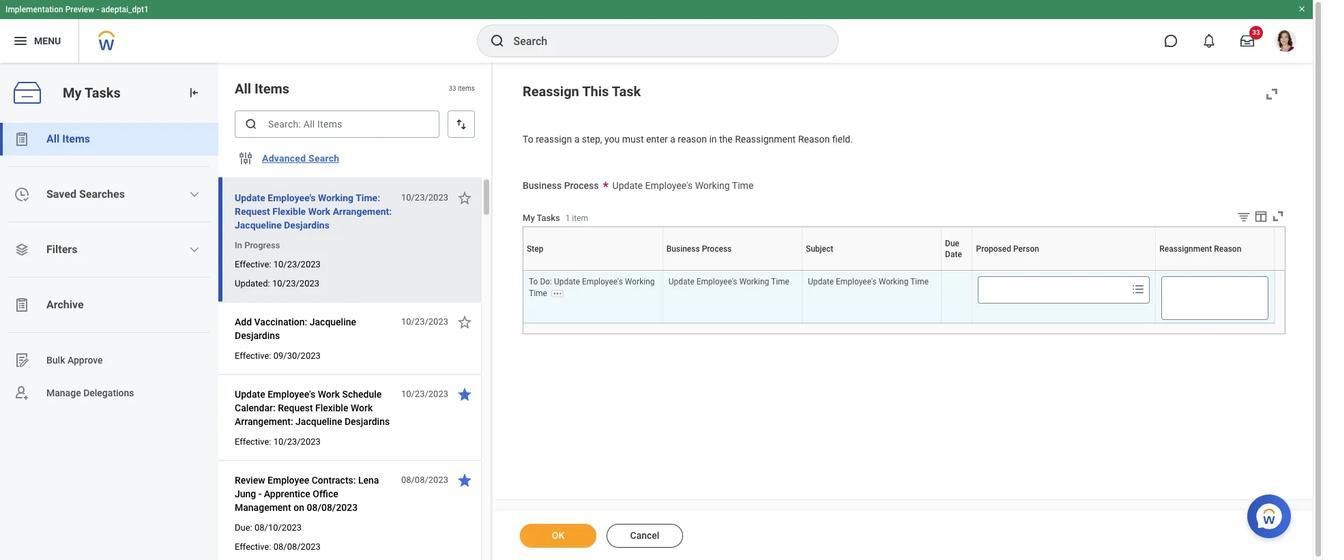 Task type: locate. For each thing, give the bounding box(es) containing it.
effective:
[[235, 259, 271, 270], [235, 351, 271, 361], [235, 437, 271, 447], [235, 542, 271, 552]]

employee's up calendar:
[[268, 389, 316, 400]]

proposed
[[977, 244, 1012, 254], [1062, 271, 1065, 271]]

to do: update employee's working time element
[[529, 275, 655, 298]]

reassignment up reassignment reason button
[[1160, 244, 1213, 254]]

all items
[[235, 81, 290, 97], [46, 132, 90, 145]]

filters button
[[0, 234, 218, 266]]

employee's inside the update employee's working time: request flexible work arrangement: jacqueline desjardins
[[268, 193, 316, 203]]

reason left field.
[[799, 134, 830, 145]]

a left step,
[[575, 134, 580, 145]]

0 horizontal spatial all items
[[46, 132, 90, 145]]

effective: 09/30/2023
[[235, 351, 321, 361]]

1 horizontal spatial all items
[[235, 81, 290, 97]]

request up the in progress
[[235, 206, 270, 217]]

search image
[[489, 33, 506, 49]]

effective: down due:
[[235, 542, 271, 552]]

items
[[458, 85, 475, 92]]

1 vertical spatial chevron down image
[[189, 244, 200, 255]]

desjardins up updated: 10/23/2023
[[284, 220, 330, 231]]

bulk
[[46, 355, 65, 366]]

item list element
[[218, 63, 493, 561]]

working inside the update employee's working time: request flexible work arrangement: jacqueline desjardins
[[318, 193, 354, 203]]

1 horizontal spatial process
[[702, 244, 732, 254]]

1 vertical spatial 33
[[449, 85, 457, 92]]

manage delegations link
[[0, 377, 218, 410]]

0 vertical spatial due
[[946, 239, 960, 248]]

enter
[[647, 134, 668, 145]]

toolbar
[[1227, 209, 1286, 227]]

3 effective: from the top
[[235, 437, 271, 447]]

0 horizontal spatial 33
[[449, 85, 457, 92]]

to do: update employee's working time
[[529, 278, 655, 298]]

all
[[235, 81, 251, 97], [46, 132, 60, 145]]

date down the due date
[[957, 271, 959, 271]]

1 vertical spatial 08/08/2023
[[307, 503, 358, 513]]

1 vertical spatial items
[[62, 132, 90, 145]]

business process up my tasks 1 item
[[523, 180, 599, 191]]

1 horizontal spatial a
[[671, 134, 676, 145]]

jacqueline up '09/30/2023' on the left bottom of page
[[310, 317, 356, 328]]

0 vertical spatial -
[[96, 5, 99, 14]]

archive button
[[0, 289, 218, 322]]

1 vertical spatial to
[[529, 278, 538, 287]]

prompts image
[[1131, 282, 1147, 298]]

row element
[[524, 228, 1278, 271], [524, 272, 1275, 324]]

1 horizontal spatial arrangement:
[[333, 206, 392, 217]]

33 left profile logan mcneil icon
[[1253, 29, 1261, 36]]

1 vertical spatial reason
[[1215, 244, 1242, 254]]

chevron down image for filters
[[189, 244, 200, 255]]

approve
[[68, 355, 103, 366]]

due down the due date
[[956, 271, 957, 271]]

2 vertical spatial jacqueline
[[296, 417, 342, 427]]

all right clipboard image
[[46, 132, 60, 145]]

business process up business process button
[[667, 244, 732, 254]]

1 horizontal spatial 33
[[1253, 29, 1261, 36]]

0 horizontal spatial request
[[235, 206, 270, 217]]

1 vertical spatial reassignment
[[1160, 244, 1213, 254]]

jacqueline
[[235, 220, 282, 231], [310, 317, 356, 328], [296, 417, 342, 427]]

0 horizontal spatial proposed
[[977, 244, 1012, 254]]

1 vertical spatial jacqueline
[[310, 317, 356, 328]]

star image for update employee's work schedule calendar: request flexible work arrangement: jacqueline desjardins
[[457, 386, 473, 403]]

0 vertical spatial tasks
[[85, 84, 121, 101]]

add vaccination: jacqueline desjardins
[[235, 317, 356, 341]]

1 effective: from the top
[[235, 259, 271, 270]]

flexible
[[273, 206, 306, 217], [315, 403, 349, 414]]

vaccination:
[[254, 317, 307, 328]]

1 vertical spatial effective: 10/23/2023
[[235, 437, 321, 447]]

to inside to do: update employee's working time
[[529, 278, 538, 287]]

desjardins down the add
[[235, 330, 280, 341]]

to reassign a step, you must enter a reason in the reassignment reason field.
[[523, 134, 853, 145]]

tasks up all items button
[[85, 84, 121, 101]]

update employee's working time element down the to reassign a step, you must enter a reason in the reassignment reason field.
[[613, 177, 754, 191]]

2 vertical spatial process
[[733, 271, 735, 271]]

fullscreen image
[[1271, 209, 1286, 224]]

flexible up the 'progress'
[[273, 206, 306, 217]]

to for to reassign a step, you must enter a reason in the reassignment reason field.
[[523, 134, 534, 145]]

due date button
[[956, 271, 959, 271]]

user plus image
[[14, 385, 30, 401]]

effective: up updated:
[[235, 259, 271, 270]]

item
[[572, 213, 589, 223]]

search
[[309, 153, 340, 164]]

1 vertical spatial subject
[[871, 271, 873, 271]]

10/23/2023 right time:
[[401, 193, 449, 203]]

process
[[564, 180, 599, 191], [702, 244, 732, 254], [733, 271, 735, 271]]

subject button
[[871, 271, 874, 271]]

0 vertical spatial star image
[[457, 190, 473, 206]]

1 vertical spatial step
[[592, 271, 594, 271]]

0 vertical spatial 33
[[1253, 29, 1261, 36]]

my tasks 1 item
[[523, 213, 589, 223]]

tasks
[[85, 84, 121, 101], [537, 213, 560, 223]]

2 star image from the top
[[457, 386, 473, 403]]

jacqueline inside "add vaccination: jacqueline desjardins"
[[310, 317, 356, 328]]

business
[[523, 180, 562, 191], [667, 244, 700, 254], [730, 271, 733, 271]]

employee's down advanced in the top left of the page
[[268, 193, 316, 203]]

33 left items
[[449, 85, 457, 92]]

update employee's working time down subject button
[[808, 278, 929, 287]]

flexible inside the update employee's working time: request flexible work arrangement: jacqueline desjardins
[[273, 206, 306, 217]]

all items right clipboard image
[[46, 132, 90, 145]]

10/23/2023 down the "update employee's work schedule calendar: request flexible work arrangement: jacqueline desjardins"
[[274, 437, 321, 447]]

step for step business process subject due date proposed person reassignment reason
[[592, 271, 594, 271]]

2 a from the left
[[671, 134, 676, 145]]

reason up reassignment reason button
[[1215, 244, 1242, 254]]

apprentice
[[264, 489, 311, 500]]

1 horizontal spatial all
[[235, 81, 251, 97]]

2 row element from the top
[[524, 272, 1275, 324]]

items inside item list element
[[255, 81, 290, 97]]

delegations
[[83, 388, 134, 398]]

all inside item list element
[[235, 81, 251, 97]]

time
[[733, 180, 754, 191], [772, 278, 790, 287], [911, 278, 929, 287], [529, 288, 548, 298]]

effective: down calendar:
[[235, 437, 271, 447]]

08/08/2023
[[401, 475, 449, 485], [307, 503, 358, 513], [274, 542, 321, 552]]

proposed up proposed person field
[[1062, 271, 1065, 271]]

row element containing due date
[[524, 228, 1278, 271]]

items down my tasks
[[62, 132, 90, 145]]

0 horizontal spatial step
[[527, 244, 544, 254]]

0 horizontal spatial a
[[575, 134, 580, 145]]

reassignment
[[735, 134, 796, 145], [1160, 244, 1213, 254], [1212, 271, 1216, 271]]

1 vertical spatial arrangement:
[[235, 417, 293, 427]]

1 horizontal spatial desjardins
[[284, 220, 330, 231]]

all items inside item list element
[[235, 81, 290, 97]]

2 horizontal spatial desjardins
[[345, 417, 390, 427]]

all items inside button
[[46, 132, 90, 145]]

star image
[[457, 190, 473, 206], [457, 386, 473, 403], [457, 472, 473, 489]]

list
[[0, 123, 218, 410]]

to left reassign
[[523, 134, 534, 145]]

adeptai_dpt1
[[101, 5, 149, 14]]

proposed right the due date
[[977, 244, 1012, 254]]

1 horizontal spatial business process
[[667, 244, 732, 254]]

my
[[63, 84, 82, 101], [523, 213, 535, 223]]

work inside the update employee's working time: request flexible work arrangement: jacqueline desjardins
[[308, 206, 331, 217]]

reassignment down reassignment reason on the top of page
[[1212, 271, 1216, 271]]

0 vertical spatial work
[[308, 206, 331, 217]]

request inside the update employee's working time: request flexible work arrangement: jacqueline desjardins
[[235, 206, 270, 217]]

my left 1
[[523, 213, 535, 223]]

effective: 10/23/2023 up updated: 10/23/2023
[[235, 259, 321, 270]]

update employee's working time: request flexible work arrangement: jacqueline desjardins
[[235, 193, 392, 231]]

manage delegations
[[46, 388, 134, 398]]

1 vertical spatial my
[[523, 213, 535, 223]]

arrangement: inside the "update employee's work schedule calendar: request flexible work arrangement: jacqueline desjardins"
[[235, 417, 293, 427]]

1 vertical spatial row element
[[524, 272, 1275, 324]]

saved searches
[[46, 188, 125, 201]]

0 horizontal spatial business
[[523, 180, 562, 191]]

33 for 33
[[1253, 29, 1261, 36]]

row element containing to do: update employee's working time
[[524, 272, 1275, 324]]

1 horizontal spatial my
[[523, 213, 535, 223]]

2 horizontal spatial process
[[733, 271, 735, 271]]

08/08/2023 down "08/10/2023"
[[274, 542, 321, 552]]

1 vertical spatial person
[[1065, 271, 1067, 271]]

update employee's working time element down business process button
[[669, 275, 790, 287]]

work left "schedule"
[[318, 389, 340, 400]]

0 vertical spatial desjardins
[[284, 220, 330, 231]]

0 vertical spatial person
[[1014, 244, 1040, 254]]

employee
[[268, 475, 309, 486]]

jung
[[235, 489, 256, 500]]

0 vertical spatial jacqueline
[[235, 220, 282, 231]]

-
[[96, 5, 99, 14], [259, 489, 262, 500]]

employee's down enter
[[646, 180, 693, 191]]

a right enter
[[671, 134, 676, 145]]

items up search image
[[255, 81, 290, 97]]

0 vertical spatial step
[[527, 244, 544, 254]]

None text field
[[1162, 277, 1269, 321]]

0 horizontal spatial desjardins
[[235, 330, 280, 341]]

my for my tasks
[[63, 84, 82, 101]]

flexible down "schedule"
[[315, 403, 349, 414]]

tasks left 1
[[537, 213, 560, 223]]

0 horizontal spatial flexible
[[273, 206, 306, 217]]

1 horizontal spatial items
[[255, 81, 290, 97]]

employee's
[[646, 180, 693, 191], [268, 193, 316, 203], [582, 278, 623, 287], [697, 278, 738, 287], [836, 278, 877, 287], [268, 389, 316, 400]]

reassignment right the at the right top of the page
[[735, 134, 796, 145]]

tasks inside "my tasks" element
[[85, 84, 121, 101]]

0 vertical spatial subject
[[806, 244, 834, 254]]

bulk approve link
[[0, 344, 218, 377]]

subject
[[806, 244, 834, 254], [871, 271, 873, 271]]

reassignment reason button
[[1212, 271, 1220, 271]]

2 chevron down image from the top
[[189, 244, 200, 255]]

preview
[[65, 5, 94, 14]]

update employee's working time element
[[613, 177, 754, 191], [669, 275, 790, 287], [808, 275, 929, 287]]

3 star image from the top
[[457, 472, 473, 489]]

- right preview
[[96, 5, 99, 14]]

transformation import image
[[187, 86, 201, 100]]

star image
[[457, 314, 473, 330]]

time:
[[356, 193, 380, 203]]

1 vertical spatial business
[[667, 244, 700, 254]]

0 vertical spatial business process
[[523, 180, 599, 191]]

ok button
[[520, 524, 597, 548]]

0 vertical spatial all items
[[235, 81, 290, 97]]

1 vertical spatial star image
[[457, 386, 473, 403]]

date
[[946, 250, 963, 259], [957, 271, 959, 271]]

1 vertical spatial all items
[[46, 132, 90, 145]]

2 vertical spatial desjardins
[[345, 417, 390, 427]]

employee's inside to do: update employee's working time
[[582, 278, 623, 287]]

due date
[[946, 239, 963, 259]]

work down search
[[308, 206, 331, 217]]

employee's down subject button
[[836, 278, 877, 287]]

1 vertical spatial work
[[318, 389, 340, 400]]

0 horizontal spatial business process
[[523, 180, 599, 191]]

0 vertical spatial row element
[[524, 228, 1278, 271]]

chevron down image inside filters dropdown button
[[189, 244, 200, 255]]

1 vertical spatial process
[[702, 244, 732, 254]]

employee's down step button
[[582, 278, 623, 287]]

0 vertical spatial flexible
[[273, 206, 306, 217]]

reason
[[678, 134, 707, 145]]

date up 'due date' button
[[946, 250, 963, 259]]

2 vertical spatial star image
[[457, 472, 473, 489]]

1
[[566, 213, 570, 223]]

chevron down image
[[189, 189, 200, 200], [189, 244, 200, 255]]

all items up search image
[[235, 81, 290, 97]]

my up all items button
[[63, 84, 82, 101]]

request
[[235, 206, 270, 217], [278, 403, 313, 414]]

jacqueline down "schedule"
[[296, 417, 342, 427]]

0 vertical spatial reason
[[799, 134, 830, 145]]

1 star image from the top
[[457, 190, 473, 206]]

4 effective: from the top
[[235, 542, 271, 552]]

update employee's working time
[[613, 180, 754, 191], [669, 278, 790, 287], [808, 278, 929, 287]]

33 inside item list element
[[449, 85, 457, 92]]

0 vertical spatial effective: 10/23/2023
[[235, 259, 321, 270]]

- inside menu banner
[[96, 5, 99, 14]]

perspective image
[[14, 242, 30, 258]]

all up search image
[[235, 81, 251, 97]]

0 horizontal spatial my
[[63, 84, 82, 101]]

- inside review employee contracts: lena jung - apprentice office management on 08/08/2023
[[259, 489, 262, 500]]

0 vertical spatial all
[[235, 81, 251, 97]]

1 horizontal spatial -
[[259, 489, 262, 500]]

to
[[523, 134, 534, 145], [529, 278, 538, 287]]

tasks for my tasks 1 item
[[537, 213, 560, 223]]

1 vertical spatial business process
[[667, 244, 732, 254]]

1 horizontal spatial flexible
[[315, 403, 349, 414]]

1 row element from the top
[[524, 228, 1278, 271]]

step up to do: update employee's working time element
[[592, 271, 594, 271]]

08/08/2023 inside review employee contracts: lena jung - apprentice office management on 08/08/2023
[[307, 503, 358, 513]]

work down "schedule"
[[351, 403, 373, 414]]

desjardins down "schedule"
[[345, 417, 390, 427]]

1 vertical spatial desjardins
[[235, 330, 280, 341]]

effective: 10/23/2023 up "employee"
[[235, 437, 321, 447]]

33
[[1253, 29, 1261, 36], [449, 85, 457, 92]]

filters
[[46, 243, 77, 256]]

0 vertical spatial to
[[523, 134, 534, 145]]

0 vertical spatial process
[[564, 180, 599, 191]]

ok
[[552, 531, 565, 541]]

0 horizontal spatial tasks
[[85, 84, 121, 101]]

arrangement: down time:
[[333, 206, 392, 217]]

arrangement: down calendar:
[[235, 417, 293, 427]]

reassignment inside row element
[[1160, 244, 1213, 254]]

step up "do:"
[[527, 244, 544, 254]]

08/08/2023 down office
[[307, 503, 358, 513]]

click to view/edit grid preferences image
[[1254, 209, 1269, 224]]

1 chevron down image from the top
[[189, 189, 200, 200]]

arrangement: inside the update employee's working time: request flexible work arrangement: jacqueline desjardins
[[333, 206, 392, 217]]

0 vertical spatial date
[[946, 250, 963, 259]]

33 for 33 items
[[449, 85, 457, 92]]

arrangement:
[[333, 206, 392, 217], [235, 417, 293, 427]]

0 vertical spatial request
[[235, 206, 270, 217]]

due inside the due date
[[946, 239, 960, 248]]

select to filter grid data image
[[1237, 210, 1252, 224]]

step
[[527, 244, 544, 254], [592, 271, 594, 271]]

10/23/2023 up vaccination:
[[272, 279, 320, 289]]

0 vertical spatial proposed
[[977, 244, 1012, 254]]

2 horizontal spatial business
[[730, 271, 733, 271]]

1 horizontal spatial person
[[1065, 271, 1067, 271]]

0 horizontal spatial subject
[[806, 244, 834, 254]]

1 horizontal spatial step
[[592, 271, 594, 271]]

reason
[[799, 134, 830, 145], [1215, 244, 1242, 254], [1217, 271, 1219, 271]]

0 horizontal spatial all
[[46, 132, 60, 145]]

work
[[308, 206, 331, 217], [318, 389, 340, 400], [351, 403, 373, 414]]

0 vertical spatial items
[[255, 81, 290, 97]]

0 horizontal spatial arrangement:
[[235, 417, 293, 427]]

the
[[720, 134, 733, 145]]

my for my tasks 1 item
[[523, 213, 535, 223]]

step inside row element
[[527, 244, 544, 254]]

due up 'due date' button
[[946, 239, 960, 248]]

1 vertical spatial tasks
[[537, 213, 560, 223]]

08/10/2023
[[255, 523, 302, 533]]

updated: 10/23/2023
[[235, 279, 320, 289]]

effective: down the add
[[235, 351, 271, 361]]

0 horizontal spatial items
[[62, 132, 90, 145]]

0 vertical spatial chevron down image
[[189, 189, 200, 200]]

working inside to do: update employee's working time
[[625, 278, 655, 287]]

my tasks element
[[0, 63, 218, 561]]

desjardins inside the "update employee's work schedule calendar: request flexible work arrangement: jacqueline desjardins"
[[345, 417, 390, 427]]

request right calendar:
[[278, 403, 313, 414]]

to left "do:"
[[529, 278, 538, 287]]

08/08/2023 right lena
[[401, 475, 449, 485]]

33 inside button
[[1253, 29, 1261, 36]]

0 vertical spatial business
[[523, 180, 562, 191]]

effective: 10/23/2023
[[235, 259, 321, 270], [235, 437, 321, 447]]

a
[[575, 134, 580, 145], [671, 134, 676, 145]]

1 horizontal spatial tasks
[[537, 213, 560, 223]]

1 horizontal spatial request
[[278, 403, 313, 414]]

all inside button
[[46, 132, 60, 145]]

0 horizontal spatial -
[[96, 5, 99, 14]]

reason down reassignment reason on the top of page
[[1217, 271, 1219, 271]]

- up the management
[[259, 489, 262, 500]]

review
[[235, 475, 265, 486]]

jacqueline up the in progress
[[235, 220, 282, 231]]



Task type: vqa. For each thing, say whether or not it's contained in the screenshot.
first Calendar User Solid icon from the bottom
no



Task type: describe. For each thing, give the bounding box(es) containing it.
items inside button
[[62, 132, 90, 145]]

search image
[[244, 117, 258, 131]]

manage
[[46, 388, 81, 398]]

list containing all items
[[0, 123, 218, 410]]

date inside row element
[[946, 250, 963, 259]]

1 a from the left
[[575, 134, 580, 145]]

star image for update employee's working time: request flexible work arrangement: jacqueline desjardins
[[457, 190, 473, 206]]

menu
[[34, 35, 61, 46]]

employee's inside the "update employee's work schedule calendar: request flexible work arrangement: jacqueline desjardins"
[[268, 389, 316, 400]]

1 effective: 10/23/2023 from the top
[[235, 259, 321, 270]]

2 effective: 10/23/2023 from the top
[[235, 437, 321, 447]]

schedule
[[342, 389, 382, 400]]

saved searches button
[[0, 178, 218, 211]]

employee's down business process button
[[697, 278, 738, 287]]

star image for review employee contracts: lena jung - apprentice office management on 08/08/2023
[[457, 472, 473, 489]]

menu button
[[0, 19, 79, 63]]

management
[[235, 503, 291, 513]]

on
[[294, 503, 305, 513]]

10/23/2023 left star image
[[401, 317, 449, 327]]

to for to do: update employee's working time
[[529, 278, 538, 287]]

my tasks
[[63, 84, 121, 101]]

calendar:
[[235, 403, 276, 414]]

progress
[[245, 240, 280, 251]]

desjardins inside the update employee's working time: request flexible work arrangement: jacqueline desjardins
[[284, 220, 330, 231]]

fullscreen image
[[1265, 86, 1281, 102]]

review employee contracts: lena jung - apprentice office management on 08/08/2023 button
[[235, 472, 394, 516]]

cancel button
[[607, 524, 683, 548]]

2 vertical spatial business
[[730, 271, 733, 271]]

reassignment reason
[[1160, 244, 1242, 254]]

proposed person button
[[1062, 271, 1068, 271]]

updated:
[[235, 279, 270, 289]]

notifications large image
[[1203, 34, 1217, 48]]

justify image
[[12, 33, 29, 49]]

due:
[[235, 523, 252, 533]]

archive
[[46, 298, 84, 311]]

tasks for my tasks
[[85, 84, 121, 101]]

implementation
[[5, 5, 63, 14]]

process inside row element
[[702, 244, 732, 254]]

1 horizontal spatial subject
[[871, 271, 873, 271]]

desjardins inside "add vaccination: jacqueline desjardins"
[[235, 330, 280, 341]]

advanced search
[[262, 153, 340, 164]]

searches
[[79, 188, 125, 201]]

clock check image
[[14, 186, 30, 203]]

request inside the "update employee's work schedule calendar: request flexible work arrangement: jacqueline desjardins"
[[278, 403, 313, 414]]

in progress
[[235, 240, 280, 251]]

proposed inside row element
[[977, 244, 1012, 254]]

you
[[605, 134, 620, 145]]

chevron down image for saved searches
[[189, 189, 200, 200]]

this
[[583, 83, 609, 100]]

Proposed Person field
[[979, 278, 1127, 303]]

business process inside row element
[[667, 244, 732, 254]]

update employee's working time: request flexible work arrangement: jacqueline desjardins button
[[235, 190, 394, 234]]

1 horizontal spatial proposed
[[1062, 271, 1065, 271]]

rename image
[[14, 352, 30, 369]]

implementation preview -   adeptai_dpt1
[[5, 5, 149, 14]]

task
[[612, 83, 641, 100]]

2 vertical spatial work
[[351, 403, 373, 414]]

jacqueline inside the update employee's working time: request flexible work arrangement: jacqueline desjardins
[[235, 220, 282, 231]]

Search Workday  search field
[[514, 26, 810, 56]]

update employee's working time element down subject button
[[808, 275, 929, 287]]

lena
[[358, 475, 379, 486]]

Search: All Items text field
[[235, 111, 440, 138]]

bulk approve
[[46, 355, 103, 366]]

business inside row element
[[667, 244, 700, 254]]

update employee's work schedule calendar: request flexible work arrangement: jacqueline desjardins
[[235, 389, 390, 427]]

due: 08/10/2023
[[235, 523, 302, 533]]

inbox large image
[[1241, 34, 1255, 48]]

1 vertical spatial date
[[957, 271, 959, 271]]

office
[[313, 489, 339, 500]]

configure image
[[238, 150, 254, 167]]

effective: 08/08/2023
[[235, 542, 321, 552]]

subject inside row element
[[806, 244, 834, 254]]

close environment banner image
[[1299, 5, 1307, 13]]

person inside row element
[[1014, 244, 1040, 254]]

clipboard image
[[14, 131, 30, 147]]

0 horizontal spatial process
[[564, 180, 599, 191]]

33 button
[[1233, 26, 1264, 56]]

2 vertical spatial reason
[[1217, 271, 1219, 271]]

advanced
[[262, 153, 306, 164]]

10/23/2023 right "schedule"
[[401, 389, 449, 399]]

field.
[[833, 134, 853, 145]]

saved
[[46, 188, 76, 201]]

step business process subject due date proposed person reassignment reason
[[592, 271, 1219, 271]]

flexible inside the "update employee's work schedule calendar: request flexible work arrangement: jacqueline desjardins"
[[315, 403, 349, 414]]

update inside the "update employee's work schedule calendar: request flexible work arrangement: jacqueline desjardins"
[[235, 389, 265, 400]]

reassign this task
[[523, 83, 641, 100]]

reason inside row element
[[1215, 244, 1242, 254]]

do:
[[540, 278, 552, 287]]

cancel
[[631, 531, 660, 541]]

update employee's working time down the to reassign a step, you must enter a reason in the reassignment reason field.
[[613, 180, 754, 191]]

proposed person
[[977, 244, 1040, 254]]

profile logan mcneil image
[[1275, 30, 1297, 55]]

update employee's work schedule calendar: request flexible work arrangement: jacqueline desjardins button
[[235, 386, 394, 430]]

jacqueline inside the "update employee's work schedule calendar: request flexible work arrangement: jacqueline desjardins"
[[296, 417, 342, 427]]

2 vertical spatial reassignment
[[1212, 271, 1216, 271]]

reassign
[[523, 83, 580, 100]]

update inside the update employee's working time: request flexible work arrangement: jacqueline desjardins
[[235, 193, 265, 203]]

review employee contracts: lena jung - apprentice office management on 08/08/2023
[[235, 475, 379, 513]]

0 vertical spatial reassignment
[[735, 134, 796, 145]]

advanced search button
[[257, 145, 345, 172]]

1 vertical spatial due
[[956, 271, 957, 271]]

update inside to do: update employee's working time
[[554, 278, 580, 287]]

reassign
[[536, 134, 572, 145]]

contracts:
[[312, 475, 356, 486]]

time inside to do: update employee's working time
[[529, 288, 548, 298]]

step button
[[592, 271, 594, 271]]

in
[[235, 240, 242, 251]]

menu banner
[[0, 0, 1314, 63]]

none text field inside row element
[[1162, 277, 1269, 321]]

09/30/2023
[[274, 351, 321, 361]]

must
[[622, 134, 644, 145]]

add
[[235, 317, 252, 328]]

business process button
[[730, 271, 736, 271]]

all items button
[[0, 123, 218, 156]]

step for step
[[527, 244, 544, 254]]

sort image
[[455, 117, 468, 131]]

2 effective: from the top
[[235, 351, 271, 361]]

33 items
[[449, 85, 475, 92]]

clipboard image
[[14, 297, 30, 313]]

in
[[710, 134, 717, 145]]

add vaccination: jacqueline desjardins button
[[235, 314, 394, 344]]

10/23/2023 up updated: 10/23/2023
[[274, 259, 321, 270]]

2 vertical spatial 08/08/2023
[[274, 542, 321, 552]]

step,
[[582, 134, 603, 145]]

update employee's working time down business process button
[[669, 278, 790, 287]]

0 vertical spatial 08/08/2023
[[401, 475, 449, 485]]



